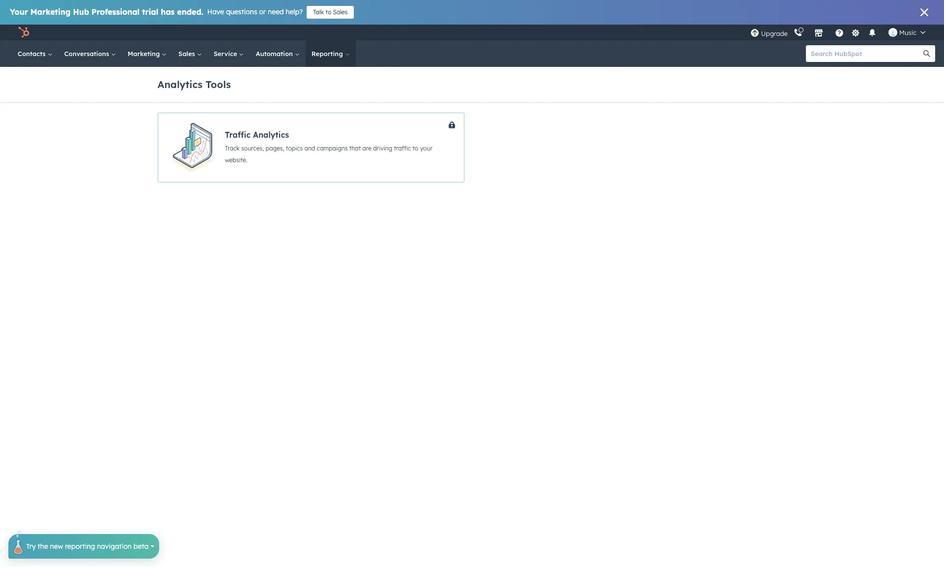 Task type: locate. For each thing, give the bounding box(es) containing it.
analytics up pages,
[[253, 130, 289, 140]]

0 vertical spatial sales
[[333, 8, 348, 16]]

calling icon button
[[790, 26, 807, 39]]

sales
[[333, 8, 348, 16], [179, 50, 197, 58]]

marketplaces button
[[809, 25, 830, 40]]

marketing down trial
[[128, 50, 162, 58]]

sales right talk
[[333, 8, 348, 16]]

the
[[38, 542, 48, 551]]

new
[[50, 542, 63, 551]]

have
[[207, 7, 224, 16]]

0 vertical spatial to
[[326, 8, 332, 16]]

your marketing hub professional trial has ended. have questions or need help?
[[10, 7, 303, 17]]

navigation
[[97, 542, 132, 551]]

menu
[[750, 25, 933, 40]]

1 horizontal spatial marketing
[[128, 50, 162, 58]]

questions
[[226, 7, 257, 16]]

settings image
[[852, 29, 861, 38]]

music
[[900, 29, 917, 36]]

try the new reporting navigation beta button
[[8, 530, 159, 559]]

help?
[[286, 7, 303, 16]]

traffic analytics track sources, pages, topics and campaigns that are driving traffic to your website.
[[225, 130, 433, 164]]

0 horizontal spatial marketing
[[30, 7, 71, 17]]

to left your
[[413, 145, 419, 152]]

help button
[[832, 25, 848, 40]]

reporting
[[312, 50, 345, 58]]

notifications button
[[865, 25, 881, 40]]

upgrade
[[762, 29, 788, 37]]

to
[[326, 8, 332, 16], [413, 145, 419, 152]]

driving
[[373, 145, 393, 152]]

0 vertical spatial marketing
[[30, 7, 71, 17]]

marketing
[[30, 7, 71, 17], [128, 50, 162, 58]]

service link
[[208, 40, 250, 67]]

0 horizontal spatial to
[[326, 8, 332, 16]]

analytics
[[158, 78, 203, 90], [253, 130, 289, 140]]

or
[[259, 7, 266, 16]]

0 horizontal spatial analytics
[[158, 78, 203, 90]]

None checkbox
[[158, 113, 465, 182]]

1 vertical spatial to
[[413, 145, 419, 152]]

search image
[[924, 50, 931, 57]]

1 horizontal spatial to
[[413, 145, 419, 152]]

sales link
[[173, 40, 208, 67]]

need
[[268, 7, 284, 16]]

Search HubSpot search field
[[807, 45, 927, 62]]

tools
[[206, 78, 231, 90]]

notifications image
[[869, 29, 877, 38]]

to right talk
[[326, 8, 332, 16]]

has
[[161, 7, 175, 17]]

traffic
[[394, 145, 411, 152]]

and
[[305, 145, 315, 152]]

reporting
[[65, 542, 95, 551]]

help image
[[836, 29, 845, 38]]

sources,
[[242, 145, 264, 152]]

to inside button
[[326, 8, 332, 16]]

1 vertical spatial sales
[[179, 50, 197, 58]]

1 horizontal spatial sales
[[333, 8, 348, 16]]

menu containing music
[[750, 25, 933, 40]]

marketing left hub on the left top of the page
[[30, 7, 71, 17]]

analytics down sales link
[[158, 78, 203, 90]]

0 horizontal spatial sales
[[179, 50, 197, 58]]

marketing inside marketing 'link'
[[128, 50, 162, 58]]

sales up analytics tools
[[179, 50, 197, 58]]

talk to sales button
[[307, 6, 354, 19]]

trial
[[142, 7, 159, 17]]

service
[[214, 50, 239, 58]]

1 vertical spatial analytics
[[253, 130, 289, 140]]

1 vertical spatial marketing
[[128, 50, 162, 58]]

your
[[10, 7, 28, 17]]

1 horizontal spatial analytics
[[253, 130, 289, 140]]

conversations
[[64, 50, 111, 58]]

reporting link
[[306, 40, 356, 67]]



Task type: vqa. For each thing, say whether or not it's contained in the screenshot.
can to the left
no



Task type: describe. For each thing, give the bounding box(es) containing it.
close image
[[921, 8, 929, 16]]

are
[[363, 145, 372, 152]]

greg robinson image
[[889, 28, 898, 37]]

that
[[350, 145, 361, 152]]

to inside traffic analytics track sources, pages, topics and campaigns that are driving traffic to your website.
[[413, 145, 419, 152]]

website.
[[225, 156, 248, 164]]

campaigns
[[317, 145, 348, 152]]

conversations link
[[58, 40, 122, 67]]

settings link
[[850, 27, 863, 38]]

marketplaces image
[[815, 29, 824, 38]]

contacts link
[[12, 40, 58, 67]]

sales inside button
[[333, 8, 348, 16]]

pages,
[[266, 145, 285, 152]]

hub
[[73, 7, 89, 17]]

traffic
[[225, 130, 251, 140]]

analytics tools
[[158, 78, 231, 90]]

hubspot link
[[12, 27, 37, 38]]

professional
[[92, 7, 140, 17]]

topics
[[286, 145, 303, 152]]

analytics inside traffic analytics track sources, pages, topics and campaigns that are driving traffic to your website.
[[253, 130, 289, 140]]

your
[[420, 145, 433, 152]]

track
[[225, 145, 240, 152]]

ended.
[[177, 7, 204, 17]]

talk to sales
[[313, 8, 348, 16]]

automation link
[[250, 40, 306, 67]]

upgrade image
[[751, 29, 760, 38]]

music button
[[883, 25, 932, 40]]

contacts
[[18, 50, 48, 58]]

beta
[[134, 542, 149, 551]]

talk
[[313, 8, 324, 16]]

try the new reporting navigation beta
[[26, 542, 149, 551]]

0 vertical spatial analytics
[[158, 78, 203, 90]]

none checkbox containing traffic analytics
[[158, 113, 465, 182]]

try
[[26, 542, 36, 551]]

search button
[[919, 45, 936, 62]]

calling icon image
[[794, 29, 803, 37]]

hubspot image
[[18, 27, 30, 38]]

automation
[[256, 50, 295, 58]]

marketing link
[[122, 40, 173, 67]]



